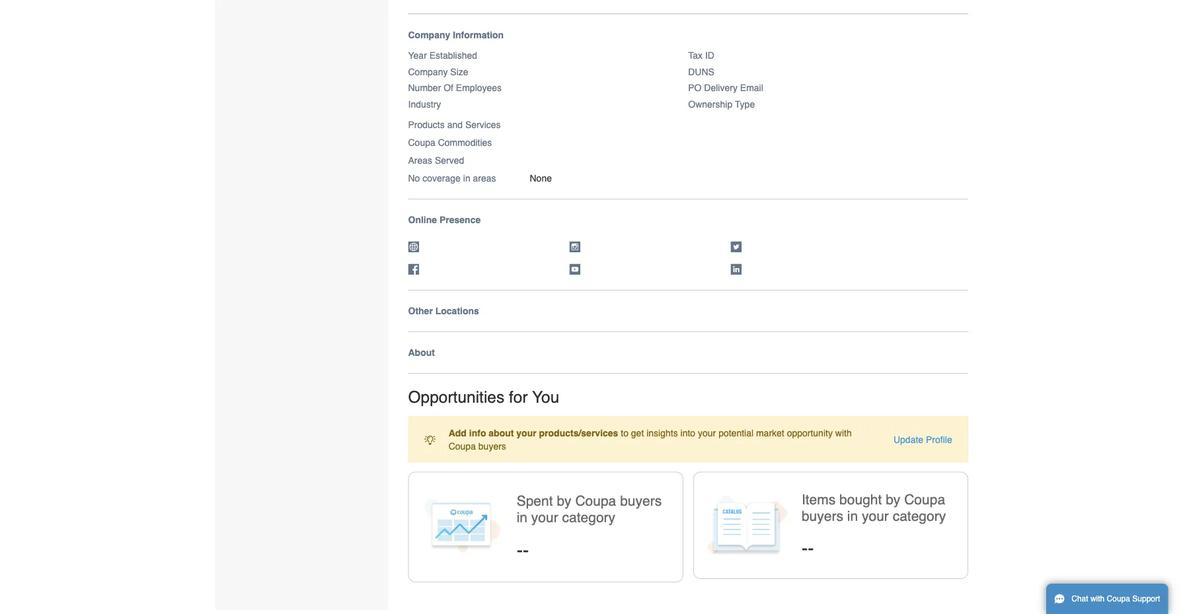 Task type: locate. For each thing, give the bounding box(es) containing it.
1 horizontal spatial in
[[517, 510, 528, 526]]

products and services
[[408, 120, 501, 130]]

tax id duns po delivery email ownership type
[[688, 50, 763, 110]]

in
[[463, 173, 470, 184], [847, 509, 858, 525], [517, 510, 528, 526]]

2 horizontal spatial buyers
[[802, 509, 844, 525]]

1 company from the top
[[408, 30, 450, 40]]

0 horizontal spatial --
[[517, 540, 529, 561]]

-- down the items
[[802, 539, 814, 560]]

your down spent
[[531, 510, 558, 526]]

id
[[705, 50, 715, 61]]

category
[[893, 509, 946, 525], [562, 510, 616, 526]]

services
[[465, 120, 501, 130]]

coupa commodities
[[408, 138, 492, 148]]

no coverage in areas
[[408, 173, 496, 184]]

category inside items bought by coupa buyers in your category
[[893, 509, 946, 525]]

into
[[681, 428, 696, 439]]

by right "bought"
[[886, 492, 901, 508]]

opportunity
[[787, 428, 833, 439]]

buyers inside "to get insights into your potential market opportunity with coupa buyers"
[[479, 441, 506, 452]]

market
[[756, 428, 785, 439]]

0 horizontal spatial category
[[562, 510, 616, 526]]

company for company size
[[408, 67, 448, 77]]

buyers down the items
[[802, 509, 844, 525]]

1 vertical spatial with
[[1091, 595, 1105, 604]]

ownership
[[688, 99, 733, 110]]

get
[[631, 428, 644, 439]]

year established
[[408, 50, 477, 61]]

delivery
[[704, 83, 738, 93]]

items
[[802, 492, 836, 508]]

your right about
[[517, 428, 537, 439]]

no
[[408, 173, 420, 184]]

0 horizontal spatial in
[[463, 173, 470, 184]]

-
[[802, 539, 808, 560], [808, 539, 814, 560], [517, 540, 523, 561], [523, 540, 529, 561]]

to
[[621, 428, 629, 439]]

you
[[532, 388, 560, 407]]

email
[[740, 83, 763, 93]]

by
[[886, 492, 901, 508], [557, 494, 572, 510]]

profile
[[926, 435, 952, 445]]

by right spent
[[557, 494, 572, 510]]

with right chat
[[1091, 595, 1105, 604]]

your
[[517, 428, 537, 439], [698, 428, 716, 439], [862, 509, 889, 525], [531, 510, 558, 526]]

0 horizontal spatial by
[[557, 494, 572, 510]]

with right opportunity
[[835, 428, 852, 439]]

in left areas
[[463, 173, 470, 184]]

products/services
[[539, 428, 618, 439]]

potential
[[719, 428, 754, 439]]

other locations
[[408, 306, 479, 317]]

with
[[835, 428, 852, 439], [1091, 595, 1105, 604]]

tax
[[688, 50, 703, 61]]

0 vertical spatial company
[[408, 30, 450, 40]]

coupa
[[408, 138, 436, 148], [449, 441, 476, 452], [905, 492, 945, 508], [575, 494, 616, 510], [1107, 595, 1130, 604]]

2 company from the top
[[408, 67, 448, 77]]

coupa down update profile link
[[905, 492, 945, 508]]

your inside spent by coupa buyers in your category
[[531, 510, 558, 526]]

areas
[[473, 173, 496, 184]]

your down "bought"
[[862, 509, 889, 525]]

buyers down about
[[479, 441, 506, 452]]

with inside "to get insights into your potential market opportunity with coupa buyers"
[[835, 428, 852, 439]]

and
[[447, 120, 463, 130]]

duns
[[688, 67, 715, 77]]

alert
[[408, 417, 969, 463]]

company up number
[[408, 67, 448, 77]]

1 horizontal spatial category
[[893, 509, 946, 525]]

company
[[408, 30, 450, 40], [408, 67, 448, 77]]

1 horizontal spatial by
[[886, 492, 901, 508]]

chat
[[1072, 595, 1089, 604]]

your inside "to get insights into your potential market opportunity with coupa buyers"
[[698, 428, 716, 439]]

coupa left support
[[1107, 595, 1130, 604]]

none
[[530, 173, 552, 184]]

in down spent
[[517, 510, 528, 526]]

year
[[408, 50, 427, 61]]

--
[[802, 539, 814, 560], [517, 540, 529, 561]]

po
[[688, 83, 702, 93]]

about
[[408, 348, 435, 358]]

areas
[[408, 155, 432, 166]]

buyers
[[479, 441, 506, 452], [620, 494, 662, 510], [802, 509, 844, 525]]

0 horizontal spatial buyers
[[479, 441, 506, 452]]

coupa down add
[[449, 441, 476, 452]]

0 horizontal spatial with
[[835, 428, 852, 439]]

info
[[469, 428, 486, 439]]

1 vertical spatial company
[[408, 67, 448, 77]]

-- down spent
[[517, 540, 529, 561]]

1 horizontal spatial --
[[802, 539, 814, 560]]

commodities
[[438, 138, 492, 148]]

in down "bought"
[[847, 509, 858, 525]]

buyers down "to get insights into your potential market opportunity with coupa buyers"
[[620, 494, 662, 510]]

opportunities
[[408, 388, 505, 407]]

coverage
[[423, 173, 461, 184]]

2 horizontal spatial in
[[847, 509, 858, 525]]

1 horizontal spatial buyers
[[620, 494, 662, 510]]

your right into
[[698, 428, 716, 439]]

company up year
[[408, 30, 450, 40]]

spent
[[517, 494, 553, 510]]

your inside items bought by coupa buyers in your category
[[862, 509, 889, 525]]

coupa up areas in the left top of the page
[[408, 138, 436, 148]]

coupa right spent
[[575, 494, 616, 510]]

0 vertical spatial with
[[835, 428, 852, 439]]

1 horizontal spatial with
[[1091, 595, 1105, 604]]



Task type: vqa. For each thing, say whether or not it's contained in the screenshot.
coverage
yes



Task type: describe. For each thing, give the bounding box(es) containing it.
presence
[[440, 215, 481, 226]]

coupa inside "to get insights into your potential market opportunity with coupa buyers"
[[449, 441, 476, 452]]

add info about your products/services
[[449, 428, 618, 439]]

with inside button
[[1091, 595, 1105, 604]]

update profile
[[894, 435, 952, 445]]

by inside items bought by coupa buyers in your category
[[886, 492, 901, 508]]

add
[[449, 428, 467, 439]]

company for company information
[[408, 30, 450, 40]]

coupa inside items bought by coupa buyers in your category
[[905, 492, 945, 508]]

about
[[489, 428, 514, 439]]

served
[[435, 155, 464, 166]]

size
[[450, 67, 468, 77]]

items bought by coupa buyers in your category
[[802, 492, 946, 525]]

by inside spent by coupa buyers in your category
[[557, 494, 572, 510]]

update profile link
[[894, 435, 952, 445]]

online
[[408, 215, 437, 226]]

of
[[444, 83, 454, 93]]

type
[[735, 99, 755, 110]]

for
[[509, 388, 528, 407]]

spent by coupa buyers in your category
[[517, 494, 662, 526]]

bought
[[840, 492, 882, 508]]

other
[[408, 306, 433, 317]]

coupa inside spent by coupa buyers in your category
[[575, 494, 616, 510]]

company information
[[408, 30, 504, 40]]

buyers inside items bought by coupa buyers in your category
[[802, 509, 844, 525]]

update
[[894, 435, 924, 445]]

in inside spent by coupa buyers in your category
[[517, 510, 528, 526]]

chat with coupa support
[[1072, 595, 1160, 604]]

to get insights into your potential market opportunity with coupa buyers
[[449, 428, 852, 452]]

alert containing add info about your products/services
[[408, 417, 969, 463]]

information
[[453, 30, 504, 40]]

coupa inside button
[[1107, 595, 1130, 604]]

category inside spent by coupa buyers in your category
[[562, 510, 616, 526]]

online presence
[[408, 215, 481, 226]]

products
[[408, 120, 445, 130]]

support
[[1133, 595, 1160, 604]]

insights
[[647, 428, 678, 439]]

in inside items bought by coupa buyers in your category
[[847, 509, 858, 525]]

employees
[[456, 83, 502, 93]]

number of employees
[[408, 83, 502, 93]]

-- for buyers
[[802, 539, 814, 560]]

number
[[408, 83, 441, 93]]

established
[[430, 50, 477, 61]]

opportunities for you
[[408, 388, 560, 407]]

industry
[[408, 99, 441, 110]]

-- for in
[[517, 540, 529, 561]]

areas served
[[408, 155, 464, 166]]

company size
[[408, 67, 468, 77]]

buyers inside spent by coupa buyers in your category
[[620, 494, 662, 510]]

locations
[[435, 306, 479, 317]]

chat with coupa support button
[[1047, 584, 1168, 615]]



